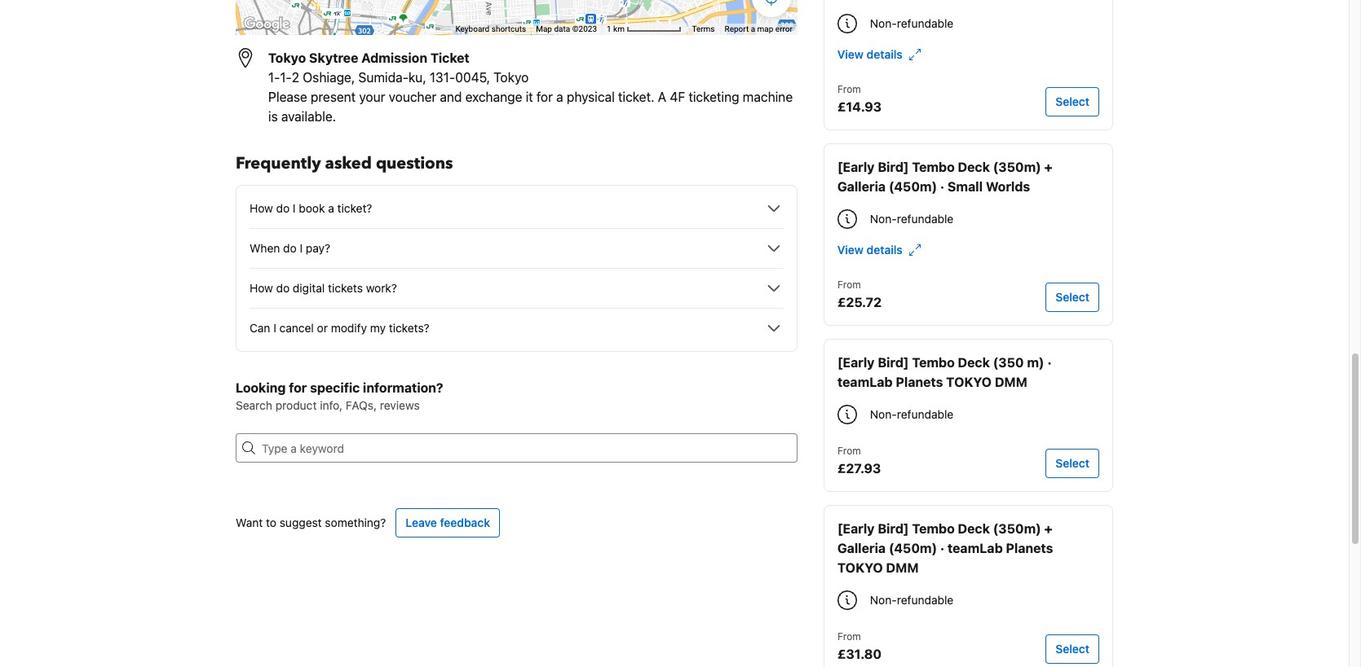 Task type: locate. For each thing, give the bounding box(es) containing it.
non- up from £31.80
[[870, 594, 897, 608]]

0 vertical spatial view
[[837, 47, 864, 61]]

0 horizontal spatial tokyo
[[837, 561, 883, 576]]

©2023
[[572, 25, 597, 34]]

4 non- from the top
[[870, 594, 897, 608]]

4 select from the top
[[1055, 643, 1089, 656]]

1- up please
[[280, 70, 292, 85]]

0 vertical spatial planets
[[896, 375, 943, 390]]

select for [early bird] tembo deck (350m) + galleria (450m) · small worlds
[[1055, 290, 1089, 304]]

2 galleria from the top
[[837, 541, 886, 556]]

(350m) inside [early bird] tembo deck (350m) + galleria (450m) · teamlab planets tokyo dmm
[[993, 522, 1041, 537]]

for right it on the left top
[[537, 90, 553, 104]]

ticketing
[[689, 90, 739, 104]]

2 vertical spatial bird]
[[878, 522, 909, 537]]

1 vertical spatial bird]
[[878, 356, 909, 370]]

[early
[[837, 160, 875, 175], [837, 356, 875, 370], [837, 522, 875, 537]]

tokyo
[[946, 375, 992, 390], [837, 561, 883, 576]]

do inside dropdown button
[[276, 281, 290, 295]]

1 vertical spatial (450m)
[[889, 541, 937, 556]]

0 vertical spatial deck
[[958, 160, 990, 175]]

tembo for tokyo
[[912, 356, 955, 370]]

1 vertical spatial how
[[250, 281, 273, 295]]

shortcuts
[[492, 25, 526, 34]]

[early inside [early bird] tembo deck (350m) + galleria (450m) · teamlab planets tokyo dmm
[[837, 522, 875, 537]]

view details link up from £14.93
[[837, 46, 920, 63]]

when do i pay?
[[250, 241, 330, 255]]

deck for tokyo
[[958, 356, 990, 370]]

· inside [early bird] tembo deck (350m) + galleria (450m) · teamlab planets tokyo dmm
[[940, 541, 944, 556]]

do
[[276, 201, 290, 215], [283, 241, 297, 255], [276, 281, 290, 295]]

i right can
[[273, 321, 276, 335]]

i left book
[[293, 201, 296, 215]]

from up £27.93
[[837, 445, 861, 457]]

1 horizontal spatial tokyo
[[946, 375, 992, 390]]

Type a keyword field
[[255, 434, 797, 463]]

[early for [early bird] tembo deck (350m) + galleria (450m) · teamlab planets tokyo dmm
[[837, 522, 875, 537]]

tembo inside [early bird] tembo deck (350m) + galleria (450m) · teamlab planets tokyo dmm
[[912, 522, 955, 537]]

cancel
[[279, 321, 314, 335]]

tembo for teamlab
[[912, 522, 955, 537]]

(350m)
[[993, 160, 1041, 175], [993, 522, 1041, 537]]

3 [early from the top
[[837, 522, 875, 537]]

0 vertical spatial do
[[276, 201, 290, 215]]

is
[[268, 109, 278, 124]]

2 horizontal spatial i
[[300, 241, 303, 255]]

0 vertical spatial tokyo
[[268, 51, 306, 65]]

bird] inside the [early bird] tembo deck (350 m) · teamlab planets tokyo dmm
[[878, 356, 909, 370]]

3 deck from the top
[[958, 522, 990, 537]]

1 bird] from the top
[[878, 160, 909, 175]]

0 vertical spatial [early
[[837, 160, 875, 175]]

3 refundable from the top
[[897, 408, 954, 422]]

non-
[[870, 16, 897, 30], [870, 212, 897, 226], [870, 408, 897, 422], [870, 594, 897, 608]]

· inside [early bird] tembo deck (350m) + galleria (450m) · small worlds
[[940, 179, 944, 194]]

a
[[751, 25, 755, 34], [556, 90, 563, 104], [328, 201, 334, 215]]

view details up from £14.93
[[837, 47, 903, 61]]

bird] inside [early bird] tembo deck (350m) + galleria (450m) · teamlab planets tokyo dmm
[[878, 522, 909, 537]]

1 how from the top
[[250, 201, 273, 215]]

0 vertical spatial dmm
[[995, 375, 1027, 390]]

[early down £14.93
[[837, 160, 875, 175]]

2 vertical spatial tembo
[[912, 522, 955, 537]]

view up from £14.93
[[837, 47, 864, 61]]

bird] down £14.93
[[878, 160, 909, 175]]

0 horizontal spatial for
[[289, 381, 307, 396]]

2 from from the top
[[837, 279, 861, 291]]

asked
[[325, 152, 372, 175]]

1 view from the top
[[837, 47, 864, 61]]

[early down £27.93
[[837, 522, 875, 537]]

1 vertical spatial view
[[837, 243, 864, 257]]

my
[[370, 321, 386, 335]]

physical
[[567, 90, 615, 104]]

from inside 'from £27.93'
[[837, 445, 861, 457]]

km
[[613, 25, 625, 34]]

2 tembo from the top
[[912, 356, 955, 370]]

from inside from £31.80
[[837, 631, 861, 643]]

do left digital
[[276, 281, 290, 295]]

error
[[775, 25, 793, 34]]

0 vertical spatial ·
[[940, 179, 944, 194]]

1 vertical spatial (350m)
[[993, 522, 1041, 537]]

[early inside the [early bird] tembo deck (350 m) · teamlab planets tokyo dmm
[[837, 356, 875, 370]]

1 horizontal spatial for
[[537, 90, 553, 104]]

1 horizontal spatial a
[[556, 90, 563, 104]]

deck inside [early bird] tembo deck (350m) + galleria (450m) · teamlab planets tokyo dmm
[[958, 522, 990, 537]]

from for £31.80
[[837, 631, 861, 643]]

3 select button from the top
[[1046, 449, 1099, 479]]

do for pay?
[[283, 241, 297, 255]]

(350
[[993, 356, 1024, 370]]

1 vertical spatial tembo
[[912, 356, 955, 370]]

2 vertical spatial ·
[[940, 541, 944, 556]]

1 non-refundable from the top
[[870, 16, 954, 30]]

1 vertical spatial planets
[[1006, 541, 1053, 556]]

how for how do i book a ticket?
[[250, 201, 273, 215]]

select button for [early bird] tembo deck (350m) + galleria (450m) · small worlds
[[1046, 283, 1099, 312]]

something?
[[325, 516, 386, 530]]

1 vertical spatial a
[[556, 90, 563, 104]]

from £31.80
[[837, 631, 882, 662]]

1 vertical spatial galleria
[[837, 541, 886, 556]]

3 non-refundable from the top
[[870, 408, 954, 422]]

+ inside [early bird] tembo deck (350m) + galleria (450m) · teamlab planets tokyo dmm
[[1044, 522, 1053, 537]]

2 deck from the top
[[958, 356, 990, 370]]

1 galleria from the top
[[837, 179, 886, 194]]

1 horizontal spatial tokyo
[[494, 70, 529, 85]]

details for 2nd view details link from the bottom
[[867, 47, 903, 61]]

tembo inside [early bird] tembo deck (350m) + galleria (450m) · small worlds
[[912, 160, 955, 175]]

0 vertical spatial tembo
[[912, 160, 955, 175]]

0 vertical spatial bird]
[[878, 160, 909, 175]]

bird] down £27.93
[[878, 522, 909, 537]]

a right book
[[328, 201, 334, 215]]

1 select from the top
[[1055, 95, 1089, 108]]

for inside looking for specific information? search product info, faqs, reviews
[[289, 381, 307, 396]]

select for [early bird] tembo deck (350m) + galleria (450m) · teamlab planets tokyo dmm
[[1055, 643, 1089, 656]]

0 horizontal spatial a
[[328, 201, 334, 215]]

or
[[317, 321, 328, 335]]

0 horizontal spatial teamlab
[[837, 375, 893, 390]]

1 horizontal spatial teamlab
[[948, 541, 1003, 556]]

0 vertical spatial how
[[250, 201, 273, 215]]

do right when
[[283, 241, 297, 255]]

report a map error link
[[725, 25, 793, 34]]

2 bird] from the top
[[878, 356, 909, 370]]

2 vertical spatial deck
[[958, 522, 990, 537]]

galleria down £14.93
[[837, 179, 886, 194]]

non- up 'from £27.93'
[[870, 408, 897, 422]]

tokyo up exchange
[[494, 70, 529, 85]]

0 horizontal spatial dmm
[[886, 561, 919, 576]]

teamlab inside the [early bird] tembo deck (350 m) · teamlab planets tokyo dmm
[[837, 375, 893, 390]]

to
[[266, 516, 276, 530]]

1 vertical spatial [early
[[837, 356, 875, 370]]

refundable
[[897, 16, 954, 30], [897, 212, 954, 226], [897, 408, 954, 422], [897, 594, 954, 608]]

from £25.72
[[837, 279, 882, 310]]

(450m) inside [early bird] tembo deck (350m) + galleria (450m) · teamlab planets tokyo dmm
[[889, 541, 937, 556]]

1 vertical spatial for
[[289, 381, 307, 396]]

4 from from the top
[[837, 631, 861, 643]]

ticket
[[430, 51, 470, 65]]

do left book
[[276, 201, 290, 215]]

a
[[658, 90, 666, 104]]

skytree
[[309, 51, 358, 65]]

modify
[[331, 321, 367, 335]]

1 horizontal spatial planets
[[1006, 541, 1053, 556]]

3 select from the top
[[1055, 457, 1089, 471]]

select
[[1055, 95, 1089, 108], [1055, 290, 1089, 304], [1055, 457, 1089, 471], [1055, 643, 1089, 656]]

1
[[607, 25, 611, 34]]

0 vertical spatial details
[[867, 47, 903, 61]]

galleria inside [early bird] tembo deck (350m) + galleria (450m) · small worlds
[[837, 179, 886, 194]]

google image
[[240, 14, 294, 35]]

2 (450m) from the top
[[889, 541, 937, 556]]

it
[[526, 90, 533, 104]]

pay?
[[306, 241, 330, 255]]

view details link up from £25.72
[[837, 242, 920, 259]]

4 select button from the top
[[1046, 635, 1099, 665]]

2 refundable from the top
[[897, 212, 954, 226]]

(450m) for small
[[889, 179, 937, 194]]

how for how do digital tickets work?
[[250, 281, 273, 295]]

[early inside [early bird] tembo deck (350m) + galleria (450m) · small worlds
[[837, 160, 875, 175]]

0 vertical spatial a
[[751, 25, 755, 34]]

select button
[[1046, 87, 1099, 117], [1046, 283, 1099, 312], [1046, 449, 1099, 479], [1046, 635, 1099, 665]]

1 vertical spatial tokyo
[[837, 561, 883, 576]]

view
[[837, 47, 864, 61], [837, 243, 864, 257]]

0 vertical spatial galleria
[[837, 179, 886, 194]]

can
[[250, 321, 270, 335]]

from inside from £25.72
[[837, 279, 861, 291]]

1 vertical spatial view details link
[[837, 242, 920, 259]]

2 select button from the top
[[1046, 283, 1099, 312]]

0 vertical spatial view details link
[[837, 46, 920, 63]]

deck inside the [early bird] tembo deck (350 m) · teamlab planets tokyo dmm
[[958, 356, 990, 370]]

bird] down the £25.72
[[878, 356, 909, 370]]

teamlab inside [early bird] tembo deck (350m) + galleria (450m) · teamlab planets tokyo dmm
[[948, 541, 1003, 556]]

2 horizontal spatial a
[[751, 25, 755, 34]]

from for £25.72
[[837, 279, 861, 291]]

0 vertical spatial +
[[1044, 160, 1053, 175]]

product
[[275, 399, 317, 413]]

2 how from the top
[[250, 281, 273, 295]]

1 vertical spatial +
[[1044, 522, 1053, 537]]

tickets
[[328, 281, 363, 295]]

(350m) inside [early bird] tembo deck (350m) + galleria (450m) · small worlds
[[993, 160, 1041, 175]]

from up £14.93
[[837, 83, 861, 95]]

galleria
[[837, 179, 886, 194], [837, 541, 886, 556]]

from £27.93
[[837, 445, 881, 476]]

tokyo
[[268, 51, 306, 65], [494, 70, 529, 85]]

1- left 2
[[268, 70, 280, 85]]

2 vertical spatial [early
[[837, 522, 875, 537]]

faqs,
[[346, 399, 377, 413]]

1 vertical spatial deck
[[958, 356, 990, 370]]

0 vertical spatial (350m)
[[993, 160, 1041, 175]]

how up can
[[250, 281, 273, 295]]

bird]
[[878, 160, 909, 175], [878, 356, 909, 370], [878, 522, 909, 537]]

a right it on the left top
[[556, 90, 563, 104]]

1 (350m) from the top
[[993, 160, 1041, 175]]

0 vertical spatial tokyo
[[946, 375, 992, 390]]

2 details from the top
[[867, 243, 903, 257]]

tembo inside the [early bird] tembo deck (350 m) · teamlab planets tokyo dmm
[[912, 356, 955, 370]]

3 bird] from the top
[[878, 522, 909, 537]]

galleria down £27.93
[[837, 541, 886, 556]]

·
[[940, 179, 944, 194], [1047, 356, 1052, 370], [940, 541, 944, 556]]

details up from £14.93
[[867, 47, 903, 61]]

2 view details link from the top
[[837, 242, 920, 259]]

bird] inside [early bird] tembo deck (350m) + galleria (450m) · small worlds
[[878, 160, 909, 175]]

2 view details from the top
[[837, 243, 903, 257]]

1 view details from the top
[[837, 47, 903, 61]]

exchange
[[465, 90, 522, 104]]

1 details from the top
[[867, 47, 903, 61]]

2 select from the top
[[1055, 290, 1089, 304]]

information?
[[363, 381, 443, 396]]

0 horizontal spatial i
[[273, 321, 276, 335]]

how do digital tickets work? button
[[250, 279, 784, 298]]

+
[[1044, 160, 1053, 175], [1044, 522, 1053, 537]]

details up from £25.72
[[867, 243, 903, 257]]

1 [early from the top
[[837, 160, 875, 175]]

(450m)
[[889, 179, 937, 194], [889, 541, 937, 556]]

0 vertical spatial view details
[[837, 47, 903, 61]]

0 vertical spatial teamlab
[[837, 375, 893, 390]]

1 from from the top
[[837, 83, 861, 95]]

view details up from £25.72
[[837, 243, 903, 257]]

when do i pay? button
[[250, 239, 784, 259]]

sumida-
[[358, 70, 408, 85]]

for up product
[[289, 381, 307, 396]]

tembo for small
[[912, 160, 955, 175]]

1 vertical spatial ·
[[1047, 356, 1052, 370]]

digital
[[293, 281, 325, 295]]

tokyo inside [early bird] tembo deck (350m) + galleria (450m) · teamlab planets tokyo dmm
[[837, 561, 883, 576]]

voucher
[[389, 90, 436, 104]]

view up from £25.72
[[837, 243, 864, 257]]

2 (350m) from the top
[[993, 522, 1041, 537]]

from
[[837, 83, 861, 95], [837, 279, 861, 291], [837, 445, 861, 457], [837, 631, 861, 643]]

planets
[[896, 375, 943, 390], [1006, 541, 1053, 556]]

1 horizontal spatial dmm
[[995, 375, 1027, 390]]

for inside tokyo skytree admission ticket 1-1-2 oshiage, sumida-ku, 131-0045, tokyo please present your voucher and exchange it for a physical ticket. a 4f ticketing machine is available.
[[537, 90, 553, 104]]

bird] for tokyo
[[878, 356, 909, 370]]

1 tembo from the top
[[912, 160, 955, 175]]

£25.72
[[837, 295, 882, 310]]

tokyo up 2
[[268, 51, 306, 65]]

suggest
[[280, 516, 322, 530]]

1 km
[[607, 25, 627, 34]]

2 + from the top
[[1044, 522, 1053, 537]]

tokyo inside the [early bird] tembo deck (350 m) · teamlab planets tokyo dmm
[[946, 375, 992, 390]]

a left map
[[751, 25, 755, 34]]

0 vertical spatial (450m)
[[889, 179, 937, 194]]

1 horizontal spatial i
[[293, 201, 296, 215]]

1 vertical spatial details
[[867, 243, 903, 257]]

0 vertical spatial i
[[293, 201, 296, 215]]

1 + from the top
[[1044, 160, 1053, 175]]

0 vertical spatial for
[[537, 90, 553, 104]]

details for 1st view details link from the bottom
[[867, 243, 903, 257]]

non- up from £14.93
[[870, 16, 897, 30]]

non- down [early bird] tembo deck (350m) + galleria (450m) · small worlds
[[870, 212, 897, 226]]

0 horizontal spatial tokyo
[[268, 51, 306, 65]]

search
[[236, 399, 272, 413]]

deck inside [early bird] tembo deck (350m) + galleria (450m) · small worlds
[[958, 160, 990, 175]]

(450m) inside [early bird] tembo deck (350m) + galleria (450m) · small worlds
[[889, 179, 937, 194]]

1 vertical spatial i
[[300, 241, 303, 255]]

[early bird] tembo deck (350m) + galleria (450m) · small worlds
[[837, 160, 1053, 194]]

dmm inside [early bird] tembo deck (350m) + galleria (450m) · teamlab planets tokyo dmm
[[886, 561, 919, 576]]

can i cancel or modify my tickets? button
[[250, 319, 784, 338]]

how up when
[[250, 201, 273, 215]]

1 vertical spatial dmm
[[886, 561, 919, 576]]

2 vertical spatial do
[[276, 281, 290, 295]]

from inside from £14.93
[[837, 83, 861, 95]]

+ inside [early bird] tembo deck (350m) + galleria (450m) · small worlds
[[1044, 160, 1053, 175]]

1 deck from the top
[[958, 160, 990, 175]]

3 tembo from the top
[[912, 522, 955, 537]]

how inside dropdown button
[[250, 201, 273, 215]]

view details for 1st view details link from the bottom
[[837, 243, 903, 257]]

1 vertical spatial teamlab
[[948, 541, 1003, 556]]

deck
[[958, 160, 990, 175], [958, 356, 990, 370], [958, 522, 990, 537]]

1 vertical spatial tokyo
[[494, 70, 529, 85]]

select button for [early bird] tembo deck (350 m) · teamlab planets tokyo dmm
[[1046, 449, 1099, 479]]

1-
[[268, 70, 280, 85], [280, 70, 292, 85]]

deck for teamlab
[[958, 522, 990, 537]]

work?
[[366, 281, 397, 295]]

1 vertical spatial view details
[[837, 243, 903, 257]]

view details for 2nd view details link from the bottom
[[837, 47, 903, 61]]

from up the £25.72
[[837, 279, 861, 291]]

(350m) for worlds
[[993, 160, 1041, 175]]

1 vertical spatial do
[[283, 241, 297, 255]]

2 vertical spatial i
[[273, 321, 276, 335]]

2 vertical spatial a
[[328, 201, 334, 215]]

planets inside [early bird] tembo deck (350m) + galleria (450m) · teamlab planets tokyo dmm
[[1006, 541, 1053, 556]]

(450m) for teamlab
[[889, 541, 937, 556]]

i left pay?
[[300, 241, 303, 255]]

how
[[250, 201, 273, 215], [250, 281, 273, 295]]

0 horizontal spatial planets
[[896, 375, 943, 390]]

2 [early from the top
[[837, 356, 875, 370]]

3 from from the top
[[837, 445, 861, 457]]

1 (450m) from the top
[[889, 179, 937, 194]]

from up "£31.80"
[[837, 631, 861, 643]]

a inside tokyo skytree admission ticket 1-1-2 oshiage, sumida-ku, 131-0045, tokyo please present your voucher and exchange it for a physical ticket. a 4f ticketing machine is available.
[[556, 90, 563, 104]]

4 non-refundable from the top
[[870, 594, 954, 608]]

galleria inside [early bird] tembo deck (350m) + galleria (450m) · teamlab planets tokyo dmm
[[837, 541, 886, 556]]

[early down the £25.72
[[837, 356, 875, 370]]

how inside dropdown button
[[250, 281, 273, 295]]



Task type: describe. For each thing, give the bounding box(es) containing it.
your
[[359, 90, 385, 104]]

how do i book a ticket?
[[250, 201, 372, 215]]

keyboard shortcuts
[[455, 25, 526, 34]]

feedback
[[440, 516, 490, 530]]

£27.93
[[837, 462, 881, 476]]

info,
[[320, 399, 343, 413]]

and
[[440, 90, 462, 104]]

map data ©2023
[[536, 25, 597, 34]]

£14.93
[[837, 99, 882, 114]]

terms
[[692, 25, 715, 34]]

terms link
[[692, 25, 715, 34]]

[early for [early bird] tembo deck (350 m) · teamlab planets tokyo dmm
[[837, 356, 875, 370]]

deck for small
[[958, 160, 990, 175]]

2 non-refundable from the top
[[870, 212, 954, 226]]

frequently
[[236, 152, 321, 175]]

admission
[[361, 51, 427, 65]]

2 non- from the top
[[870, 212, 897, 226]]

looking
[[236, 381, 286, 396]]

1 refundable from the top
[[897, 16, 954, 30]]

frequently asked questions
[[236, 152, 453, 175]]

how do i book a ticket? button
[[250, 199, 784, 219]]

131-
[[430, 70, 455, 85]]

tokyo skytree admission ticket 1-1-2 oshiage, sumida-ku, 131-0045, tokyo please present your voucher and exchange it for a physical ticket. a 4f ticketing machine is available.
[[268, 51, 793, 124]]

a inside 'how do i book a ticket?' dropdown button
[[328, 201, 334, 215]]

available.
[[281, 109, 336, 124]]

+ for [early bird] tembo deck (350m) + galleria (450m) · teamlab planets tokyo dmm
[[1044, 522, 1053, 537]]

want
[[236, 516, 263, 530]]

2 view from the top
[[837, 243, 864, 257]]

i for pay?
[[300, 241, 303, 255]]

present
[[311, 90, 356, 104]]

from £14.93
[[837, 83, 882, 114]]

reviews
[[380, 399, 420, 413]]

looking for specific information? search product info, faqs, reviews
[[236, 381, 443, 413]]

report a map error
[[725, 25, 793, 34]]

2
[[292, 70, 299, 85]]

want to suggest something?
[[236, 516, 386, 530]]

map
[[536, 25, 552, 34]]

m)
[[1027, 356, 1044, 370]]

0045,
[[455, 70, 490, 85]]

do for tickets
[[276, 281, 290, 295]]

book
[[299, 201, 325, 215]]

i inside dropdown button
[[273, 321, 276, 335]]

map region
[[236, 0, 797, 35]]

leave
[[406, 516, 437, 530]]

oshiage,
[[303, 70, 355, 85]]

how do digital tickets work?
[[250, 281, 397, 295]]

select for [early bird] tembo deck (350 m) · teamlab planets tokyo dmm
[[1055, 457, 1089, 471]]

· inside the [early bird] tembo deck (350 m) · teamlab planets tokyo dmm
[[1047, 356, 1052, 370]]

i for book
[[293, 201, 296, 215]]

4f
[[670, 90, 685, 104]]

ku,
[[408, 70, 426, 85]]

2 1- from the left
[[280, 70, 292, 85]]

1 km button
[[602, 24, 687, 35]]

ticket.
[[618, 90, 654, 104]]

can i cancel or modify my tickets?
[[250, 321, 429, 335]]

bird] for teamlab
[[878, 522, 909, 537]]

[early bird] tembo deck (350m) + galleria (450m) · teamlab planets tokyo dmm
[[837, 522, 1053, 576]]

from for £27.93
[[837, 445, 861, 457]]

1 select button from the top
[[1046, 87, 1099, 117]]

report
[[725, 25, 749, 34]]

£31.80
[[837, 648, 882, 662]]

(350m) for planets
[[993, 522, 1041, 537]]

small
[[948, 179, 983, 194]]

· for planets
[[940, 541, 944, 556]]

[early for [early bird] tembo deck (350m) + galleria (450m) · small worlds
[[837, 160, 875, 175]]

1 non- from the top
[[870, 16, 897, 30]]

1 1- from the left
[[268, 70, 280, 85]]

[early bird] tembo deck (350 m) · teamlab planets tokyo dmm
[[837, 356, 1052, 390]]

· for worlds
[[940, 179, 944, 194]]

please
[[268, 90, 307, 104]]

keyboard
[[455, 25, 490, 34]]

tickets?
[[389, 321, 429, 335]]

+ for [early bird] tembo deck (350m) + galleria (450m) · small worlds
[[1044, 160, 1053, 175]]

galleria for [early bird] tembo deck (350m) + galleria (450m) · teamlab planets tokyo dmm
[[837, 541, 886, 556]]

ticket?
[[337, 201, 372, 215]]

when
[[250, 241, 280, 255]]

questions
[[376, 152, 453, 175]]

do for book
[[276, 201, 290, 215]]

leave feedback
[[406, 516, 490, 530]]

1 view details link from the top
[[837, 46, 920, 63]]

4 refundable from the top
[[897, 594, 954, 608]]

worlds
[[986, 179, 1030, 194]]

galleria for [early bird] tembo deck (350m) + galleria (450m) · small worlds
[[837, 179, 886, 194]]

map
[[757, 25, 773, 34]]

keyboard shortcuts button
[[455, 24, 526, 35]]

from for £14.93
[[837, 83, 861, 95]]

bird] for small
[[878, 160, 909, 175]]

specific
[[310, 381, 360, 396]]

3 non- from the top
[[870, 408, 897, 422]]

planets inside the [early bird] tembo deck (350 m) · teamlab planets tokyo dmm
[[896, 375, 943, 390]]

dmm inside the [early bird] tembo deck (350 m) · teamlab planets tokyo dmm
[[995, 375, 1027, 390]]

machine
[[743, 90, 793, 104]]

leave feedback button
[[396, 509, 500, 538]]

data
[[554, 25, 570, 34]]

select button for [early bird] tembo deck (350m) + galleria (450m) · teamlab planets tokyo dmm
[[1046, 635, 1099, 665]]



Task type: vqa. For each thing, say whether or not it's contained in the screenshot.
left in
no



